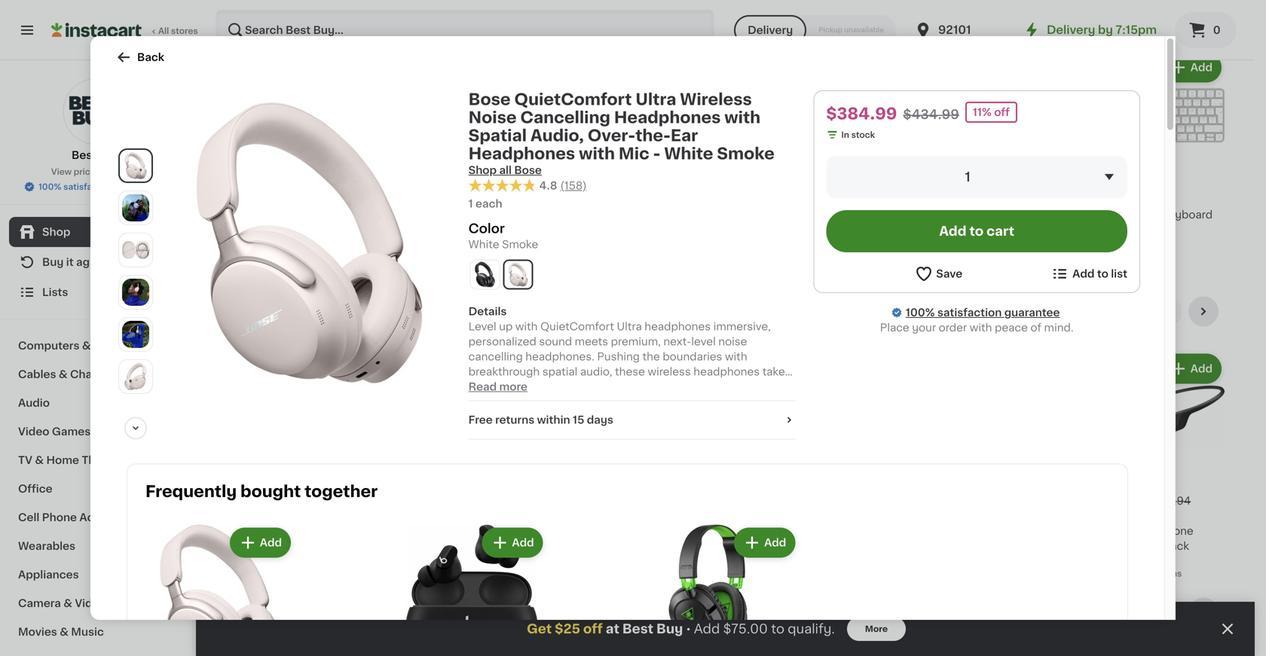 Task type: describe. For each thing, give the bounding box(es) containing it.
sport
[[1127, 511, 1157, 522]]

it
[[66, 257, 74, 268]]

with
[[804, 240, 828, 250]]

384
[[235, 491, 267, 507]]

noise for bose quietcomfort ultra wireless noise cancelling headphones with spatial audio, over- the-ear headphones with mic - white smoke
[[274, 526, 304, 537]]

details
[[469, 307, 507, 317]]

bose for bose 700 - 794297 black noise canceling headphones
[[515, 511, 542, 522]]

100% inside button
[[39, 183, 61, 191]]

triple black, 2 total options
[[515, 570, 630, 578]]

options down (1.6k)
[[1150, 570, 1182, 578]]

0 vertical spatial cables
[[18, 369, 56, 380]]

$ for 24
[[951, 190, 957, 199]]

bose for bose quietcomfort ultra wireless noise cancelling headphones with spatial audio, over-the-ear headphones with mic - white smoke shop all bose
[[469, 92, 511, 107]]

shokz
[[1093, 511, 1125, 522]]

all
[[158, 27, 169, 35]]

all
[[499, 165, 512, 176]]

$ 44 apple 30 watts white usb-c power adapter
[[371, 190, 488, 235]]

adapter
[[445, 225, 488, 235]]

color
[[469, 223, 505, 235]]

product group containing 135
[[371, 351, 503, 580]]

black, for jbl charge 5 waterproof portable speaker - black
[[371, 570, 397, 578]]

$145.94 original price: $185.94 element
[[1093, 489, 1225, 509]]

$ 505 98 $605.98 apple 10.9" latest model 5th generation ipad air with wi-fi - space gray - 64gb
[[804, 190, 936, 265]]

best inside the treatment tracker modal 'dialog'
[[623, 623, 654, 636]]

$ for 84
[[518, 190, 524, 199]]

$ for 505
[[807, 190, 812, 199]]

computers
[[18, 341, 80, 351]]

(20)
[[282, 256, 299, 265]]

computer
[[226, 2, 311, 18]]

5th
[[804, 225, 822, 235]]

$ 105 98
[[1096, 190, 1143, 205]]

black inside bose 700 - 794297 black noise canceling headphones
[[617, 511, 646, 522]]

92101
[[938, 24, 971, 35]]

buy it again
[[42, 257, 106, 268]]

conduction,
[[1093, 541, 1158, 552]]

black inside shokz sport headphones, bone conduction, black
[[1161, 541, 1190, 552]]

total inside space gray, 64gb, 9 total options
[[894, 254, 914, 263]]

free returns within 15 days
[[469, 415, 614, 426]]

video games link
[[9, 418, 183, 446]]

1 horizontal spatial satisfaction
[[938, 308, 1002, 318]]

1 horizontal spatial each
[[476, 199, 502, 209]]

bose for bose quietcomfort ultra wireless noise cancelling headphones with spatial audio, over- the-ear headphones with mic - white smoke
[[226, 511, 253, 522]]

options inside insignia 6' black 4k ultra hd hdmi cable 6', 5 total options
[[989, 239, 1021, 248]]

bose
[[514, 165, 542, 176]]

to inside the treatment tracker modal 'dialog'
[[771, 623, 785, 636]]

cables & chargers
[[18, 369, 120, 380]]

$ 24 99
[[951, 190, 991, 205]]

home
[[46, 455, 79, 466]]

movies & music
[[18, 627, 104, 638]]

135
[[379, 491, 407, 507]]

model
[[902, 210, 936, 220]]

movies
[[18, 627, 57, 638]]

3 2 from the left
[[1121, 570, 1126, 578]]

shop inside "bose quietcomfort ultra wireless noise cancelling headphones with spatial audio, over-the-ear headphones with mic - white smoke shop all bose"
[[469, 165, 497, 176]]

bose quietcomfort ultra wireless noise cancelling headphones with spatial audio, over-the-ear headphones with mic - white smoke shop all bose
[[469, 92, 775, 176]]

794297
[[575, 511, 614, 522]]

& for video
[[63, 599, 72, 609]]

2 black, from the left
[[541, 570, 567, 578]]

wireless for bose quietcomfort ultra wireless noise cancelling headphones with spatial audio, over-the-ear headphones with mic - white smoke shop all bose
[[680, 92, 752, 107]]

appliances
[[18, 570, 79, 580]]

- inside "bose quietcomfort ultra wireless noise cancelling headphones with spatial audio, over-the-ear headphones with mic - white smoke shop all bose"
[[653, 146, 661, 162]]

movies & music link
[[9, 618, 183, 647]]

magic
[[1126, 210, 1159, 220]]

pricing
[[74, 168, 104, 176]]

& for chargers
[[59, 369, 68, 380]]

instacart logo image
[[51, 21, 142, 39]]

apple magic keyboard
[[1093, 210, 1213, 220]]

apple inside "$ 505 98 $605.98 apple 10.9" latest model 5th generation ipad air with wi-fi - space gray - 64gb"
[[804, 210, 835, 220]]

•
[[686, 623, 691, 635]]

smoke for bose quietcomfort ultra wireless noise cancelling headphones with spatial audio, over- the-ear headphones with mic - white smoke
[[314, 587, 350, 597]]

11% off
[[973, 107, 1010, 118]]

stores
[[171, 27, 198, 35]]

15
[[573, 415, 584, 426]]

best inside "best buy" link
[[72, 150, 97, 161]]

phone for accessories
[[42, 513, 77, 523]]

off inside the treatment tracker modal 'dialog'
[[583, 623, 603, 636]]

to for list
[[1097, 269, 1109, 279]]

together
[[305, 484, 378, 500]]

total right smoke,
[[294, 570, 314, 578]]

headphones inside bose 700 - 794297 black noise canceling headphones
[[515, 541, 583, 552]]

white inside bose quietcomfort ultra wireless noise cancelling headphones with spatial audio, over- the-ear headphones with mic - white smoke
[[281, 587, 311, 597]]

phone for chargers
[[263, 605, 316, 621]]

0 vertical spatial off
[[994, 107, 1010, 118]]

1 vertical spatial (158)
[[282, 558, 303, 566]]

details button
[[469, 304, 796, 319]]

shokz sport headphones, bone conduction, black
[[1093, 511, 1194, 552]]

0 vertical spatial buy
[[99, 150, 121, 161]]

space inside space gray, 64gb, 9 total options
[[804, 254, 831, 263]]

0 horizontal spatial each
[[232, 268, 253, 277]]

ipad
[[886, 225, 909, 235]]

audio
[[18, 398, 50, 409]]

wearables
[[18, 541, 75, 552]]

64gb,
[[858, 254, 885, 263]]

$434.99 inside $384.99 $434.99
[[903, 108, 960, 121]]

ultra for bose quietcomfort ultra wireless noise cancelling headphones with spatial audio, over- the-ear headphones with mic - white smoke
[[332, 511, 357, 522]]

more
[[865, 625, 888, 634]]

1 vertical spatial 100%
[[906, 308, 935, 318]]

ultra for bose quietcomfort ultra wireless noise cancelling headphones with spatial audio, over-the-ear headphones with mic - white smoke shop all bose
[[636, 92, 676, 107]]

smoke inside color white smoke
[[502, 239, 538, 250]]

view pricing policy link
[[51, 166, 141, 178]]

6'
[[992, 210, 1002, 220]]

$605.98
[[864, 195, 909, 205]]

to for cart
[[970, 225, 984, 238]]

total down bose 700 - 794297 black noise canceling headphones
[[576, 570, 596, 578]]

chargers for phone
[[320, 605, 398, 621]]

product group containing 145
[[1093, 351, 1225, 580]]

apple inside '$ 44 apple 30 watts white usb-c power adapter'
[[371, 210, 401, 220]]

view
[[51, 168, 72, 176]]

quietcomfort for bose quietcomfort ultra wireless noise cancelling headphones with spatial audio, over-the-ear headphones with mic - white smoke shop all bose
[[514, 92, 632, 107]]

cell for cell phone chargers & cables
[[226, 605, 259, 621]]

white inside color white smoke
[[469, 239, 499, 250]]

charge
[[394, 511, 432, 522]]

99 for 24
[[980, 190, 991, 199]]

apple down 105
[[1093, 210, 1124, 220]]

2 for smoke,
[[287, 570, 292, 578]]

& for home
[[35, 455, 44, 466]]

buy inside the treatment tracker modal 'dialog'
[[657, 623, 683, 636]]

insignia 6' black 4k ultra hd hdmi cable 6', 5 total options
[[948, 210, 1079, 248]]

1 down illumination,
[[226, 268, 230, 277]]

$25
[[555, 623, 580, 636]]

& for tablets
[[82, 341, 91, 351]]

total down the conduction,
[[1128, 570, 1148, 578]]

0 horizontal spatial video
[[18, 427, 49, 437]]

$384.99 $434.99
[[826, 106, 960, 122]]

$384.99
[[826, 106, 897, 122]]

lists
[[42, 287, 68, 298]]

bought
[[241, 484, 301, 500]]

0 horizontal spatial 1 each
[[226, 268, 253, 277]]

1 up adapter
[[469, 199, 473, 209]]

options down (467)
[[428, 570, 461, 578]]

0 vertical spatial (158)
[[560, 180, 587, 191]]

$505.98 original price: $605.98 element
[[804, 188, 936, 207]]

kiyo
[[293, 240, 317, 250]]

$ for 105
[[1096, 190, 1101, 199]]

7:15pm
[[1116, 24, 1157, 35]]

watts
[[421, 210, 452, 220]]

gray
[[904, 240, 930, 250]]

in
[[842, 131, 850, 139]]

1 inside 'apple earpods, headphone plug 1 each'
[[659, 541, 663, 549]]

gray,
[[833, 254, 856, 263]]

camera,
[[226, 225, 270, 235]]

ultra inside insignia 6' black 4k ultra hd hdmi cable 6', 5 total options
[[1053, 210, 1079, 220]]

black inside the $ 135 jbl charge 5 waterproof portable speaker - black
[[424, 541, 453, 552]]

- inside bose 700 - 794297 black noise canceling headphones
[[568, 511, 573, 522]]

treatment tracker modal dialog
[[196, 602, 1255, 657]]

add inside the treatment tracker modal 'dialog'
[[694, 623, 720, 636]]

1 inside field
[[965, 171, 971, 184]]

returns
[[495, 415, 535, 426]]

noise for bose quietcomfort ultra wireless noise cancelling headphones with spatial audio, over-the-ear headphones with mic - white smoke shop all bose
[[469, 110, 517, 126]]

1 horizontal spatial 100% satisfaction guarantee
[[906, 308, 1060, 318]]

tv
[[18, 455, 32, 466]]

0 horizontal spatial accessories
[[79, 513, 146, 523]]

10.9"
[[837, 210, 864, 220]]

mic for bose quietcomfort ultra wireless noise cancelling headphones with spatial audio, over- the-ear headphones with mic - white smoke
[[251, 587, 271, 597]]

get
[[527, 623, 552, 636]]

mic for bose quietcomfort ultra wireless noise cancelling headphones with spatial audio, over-the-ear headphones with mic - white smoke shop all bose
[[619, 146, 650, 162]]

white inside '$ 44 apple 30 watts white usb-c power adapter'
[[455, 210, 485, 220]]

product group containing 105
[[1093, 49, 1225, 222]]

98 for 505
[[846, 190, 858, 199]]

total right 4
[[407, 570, 426, 578]]

tv & home theatre link
[[9, 446, 183, 475]]

appliances link
[[9, 561, 183, 589]]

4.8 (158)
[[539, 180, 587, 191]]

1 field
[[826, 156, 1128, 198]]

smoke,
[[253, 570, 285, 578]]

$ 135 jbl charge 5 waterproof portable speaker - black
[[371, 491, 478, 552]]

camera
[[18, 599, 61, 609]]

space gray, 64gb, 9 total options
[[804, 254, 914, 275]]

bone
[[1166, 526, 1194, 537]]

1 horizontal spatial guarantee
[[1005, 308, 1060, 318]]

$135.98 original price: $185.98 element
[[371, 489, 503, 509]]

24
[[957, 190, 978, 205]]

jbl
[[371, 511, 391, 522]]

headphone
[[659, 526, 722, 537]]

92101 button
[[914, 9, 1005, 51]]

by
[[1098, 24, 1113, 35]]

delivery for delivery by 7:15pm
[[1047, 24, 1096, 35]]

$75.00
[[723, 623, 768, 636]]

apple inside 'apple earpods, headphone plug 1 each'
[[659, 511, 690, 522]]

all stores
[[158, 27, 198, 35]]

hdmi
[[968, 225, 998, 235]]



Task type: locate. For each thing, give the bounding box(es) containing it.
1 vertical spatial cell
[[226, 605, 259, 621]]

99 for 384
[[269, 492, 281, 500]]

phone down white smoke, 2 total options
[[263, 605, 316, 621]]

75
[[235, 190, 255, 205]]

shop
[[469, 165, 497, 176], [42, 227, 70, 237]]

apple
[[371, 210, 401, 220], [804, 210, 835, 220], [1093, 210, 1124, 220], [659, 511, 690, 522]]

1 horizontal spatial cell
[[226, 605, 259, 621]]

space up 9
[[868, 240, 901, 250]]

0 horizontal spatial 100% satisfaction guarantee
[[39, 183, 160, 191]]

0 button
[[1175, 12, 1237, 48]]

audio, for bose quietcomfort ultra wireless noise cancelling headphones with spatial audio, over- the-ear headphones with mic - white smoke
[[290, 556, 323, 567]]

99 inside the $ 384 99
[[269, 492, 281, 500]]

quietcomfort inside "bose quietcomfort ultra wireless noise cancelling headphones with spatial audio, over-the-ear headphones with mic - white smoke shop all bose"
[[514, 92, 632, 107]]

policy
[[106, 168, 132, 176]]

64gb
[[811, 255, 842, 265]]

delivery for delivery
[[748, 25, 793, 35]]

wireless for bose quietcomfort ultra wireless noise cancelling headphones with spatial audio, over- the-ear headphones with mic - white smoke
[[226, 526, 271, 537]]

satisfaction up place your order with peace of mind. on the right of the page
[[938, 308, 1002, 318]]

$ for 75
[[229, 190, 235, 199]]

cancelling
[[520, 110, 611, 126], [226, 541, 282, 552]]

enlarge headphones bose quietcomfort ultra wireless noise cancelling headphones with spatial audio, over-the-ear headphones with mic - white smoke unknown (opens in a new tab) image
[[122, 237, 149, 264]]

& right tv
[[35, 455, 44, 466]]

shop inside 'link'
[[42, 227, 70, 237]]

delivery by 7:15pm
[[1047, 24, 1157, 35]]

- inside the $ 135 jbl charge 5 waterproof portable speaker - black
[[416, 541, 421, 552]]

1 horizontal spatial quietcomfort
[[514, 92, 632, 107]]

space down "with"
[[804, 254, 831, 263]]

headphones
[[614, 110, 721, 126], [469, 146, 575, 162], [226, 304, 333, 320], [285, 541, 353, 552], [515, 541, 583, 552], [268, 572, 336, 582]]

$ up usb-
[[374, 190, 379, 199]]

0
[[1213, 25, 1221, 35]]

spatial for bose quietcomfort ultra wireless noise cancelling headphones with spatial audio, over-the-ear headphones with mic - white smoke shop all bose
[[469, 128, 527, 144]]

chargers down computers & tablets link
[[70, 369, 120, 380]]

1 vertical spatial cables
[[419, 605, 477, 621]]

1 vertical spatial 5
[[435, 511, 442, 522]]

1 vertical spatial phone
[[263, 605, 316, 621]]

$ inside '$ 105 98'
[[1096, 190, 1101, 199]]

more
[[499, 382, 528, 392]]

$ down bose
[[518, 190, 524, 199]]

again
[[76, 257, 106, 268]]

1 98 from the left
[[846, 190, 858, 199]]

black, left 4
[[371, 570, 397, 578]]

2 vertical spatial smoke
[[314, 587, 350, 597]]

delivery
[[1047, 24, 1096, 35], [748, 25, 793, 35]]

0 horizontal spatial guarantee
[[116, 183, 160, 191]]

cell phone chargers & cables
[[226, 605, 477, 621]]

0 vertical spatial the-
[[636, 128, 671, 144]]

white smoke image
[[505, 261, 532, 288]]

spatial
[[469, 128, 527, 144], [251, 556, 287, 567]]

$ up the 5th
[[807, 190, 812, 199]]

0 horizontal spatial audio,
[[290, 556, 323, 567]]

to inside add to list button
[[1097, 269, 1109, 279]]

1 horizontal spatial spatial
[[469, 128, 527, 144]]

9
[[887, 254, 892, 263]]

computers & tablets
[[18, 341, 133, 351]]

add to cart
[[939, 225, 1015, 238]]

2 enlarge headphones bose quietcomfort ultra wireless noise cancelling headphones with spatial audio, over-the-ear headphones with mic - white smoke unknown (opens in a new tab) image from the top
[[122, 279, 149, 306]]

1 horizontal spatial black,
[[541, 570, 567, 578]]

0 horizontal spatial over-
[[326, 556, 356, 567]]

99 for 84
[[547, 190, 559, 199]]

0 vertical spatial spatial
[[469, 128, 527, 144]]

black, right triple
[[541, 570, 567, 578]]

black, 2 total options
[[1093, 570, 1182, 578]]

99 inside $ 84 99
[[547, 190, 559, 199]]

buy it again link
[[9, 247, 183, 277]]

more button
[[847, 617, 906, 642]]

off
[[994, 107, 1010, 118], [583, 623, 603, 636]]

1 horizontal spatial over-
[[588, 128, 636, 144]]

0 horizontal spatial spatial
[[251, 556, 287, 567]]

3 enlarge headphones bose quietcomfort ultra wireless noise cancelling headphones with spatial audio, over-the-ear headphones with mic - white smoke unknown (opens in a new tab) image from the top
[[122, 321, 149, 348]]

spatial inside bose quietcomfort ultra wireless noise cancelling headphones with spatial audio, over- the-ear headphones with mic - white smoke
[[251, 556, 287, 567]]

0 vertical spatial guarantee
[[116, 183, 160, 191]]

2 horizontal spatial ultra
[[1053, 210, 1079, 220]]

ear
[[671, 128, 698, 144], [248, 572, 265, 582]]

cancelling for bose quietcomfort ultra wireless noise cancelling headphones with spatial audio, over- the-ear headphones with mic - white smoke
[[226, 541, 282, 552]]

0 vertical spatial cancelling
[[520, 110, 611, 126]]

1 vertical spatial off
[[583, 623, 603, 636]]

shop left all
[[469, 165, 497, 176]]

the- inside bose quietcomfort ultra wireless noise cancelling headphones with spatial audio, over- the-ear headphones with mic - white smoke
[[226, 572, 248, 582]]

smoke inside "bose quietcomfort ultra wireless noise cancelling headphones with spatial audio, over-the-ear headphones with mic - white smoke shop all bose"
[[717, 146, 775, 162]]

0 horizontal spatial mic
[[251, 587, 271, 597]]

ear for bose quietcomfort ultra wireless noise cancelling headphones with spatial audio, over- the-ear headphones with mic - white smoke
[[248, 572, 265, 582]]

(467)
[[426, 558, 448, 566]]

space inside "$ 505 98 $605.98 apple 10.9" latest model 5th generation ipad air with wi-fi - space gray - 64gb"
[[868, 240, 901, 250]]

0 horizontal spatial 2
[[287, 570, 292, 578]]

guarantee down enlarge headphones bose quietcomfort ultra wireless noise cancelling headphones with spatial audio, over-the-ear headphones with mic - white smoke hero (opens in a new tab) icon
[[116, 183, 160, 191]]

1 horizontal spatial the-
[[636, 128, 671, 144]]

cancelling for bose quietcomfort ultra wireless noise cancelling headphones with spatial audio, over-the-ear headphones with mic - white smoke shop all bose
[[520, 110, 611, 126]]

the- for bose quietcomfort ultra wireless noise cancelling headphones with spatial audio, over- the-ear headphones with mic - white smoke
[[226, 572, 248, 582]]

0 vertical spatial cell
[[18, 513, 39, 523]]

off left at
[[583, 623, 603, 636]]

$384.99 original price: $434.99 element
[[226, 489, 358, 509]]

the- inside "bose quietcomfort ultra wireless noise cancelling headphones with spatial audio, over-the-ear headphones with mic - white smoke shop all bose"
[[636, 128, 671, 144]]

bose down 384
[[226, 511, 253, 522]]

noise up all
[[469, 110, 517, 126]]

add to cart button
[[826, 210, 1128, 253]]

0 vertical spatial space
[[868, 240, 901, 250]]

2 vertical spatial ultra
[[332, 511, 357, 522]]

enlarge headphones bose quietcomfort ultra wireless noise cancelling headphones with spatial audio, over-the-ear headphones with mic - white smoke unknown (opens in a new tab) image down tablets
[[122, 363, 149, 390]]

1 vertical spatial item carousel region
[[226, 297, 1225, 597]]

(158) button
[[560, 178, 587, 193]]

0 horizontal spatial space
[[804, 254, 831, 263]]

cancelling inside bose quietcomfort ultra wireless noise cancelling headphones with spatial audio, over- the-ear headphones with mic - white smoke
[[226, 541, 282, 552]]

to right the $75.00
[[771, 623, 785, 636]]

black,
[[371, 570, 397, 578], [541, 570, 567, 578], [1093, 570, 1119, 578]]

noise inside "bose quietcomfort ultra wireless noise cancelling headphones with spatial audio, over-the-ear headphones with mic - white smoke shop all bose"
[[469, 110, 517, 126]]

bose inside "bose quietcomfort ultra wireless noise cancelling headphones with spatial audio, over-the-ear headphones with mic - white smoke shop all bose"
[[469, 92, 511, 107]]

1 vertical spatial audio,
[[290, 556, 323, 567]]

best up pricing
[[72, 150, 97, 161]]

bose inside bose quietcomfort ultra wireless noise cancelling headphones with spatial audio, over- the-ear headphones with mic - white smoke
[[226, 511, 253, 522]]

enlarge headphones bose quietcomfort ultra wireless noise cancelling headphones with spatial audio, over-the-ear headphones with mic - white smoke unknown (opens in a new tab) image up cables & chargers link
[[122, 321, 149, 348]]

0 vertical spatial 1 each
[[469, 199, 502, 209]]

broadcasting
[[259, 210, 330, 220]]

0 vertical spatial chargers
[[70, 369, 120, 380]]

0 horizontal spatial best
[[72, 150, 97, 161]]

fi
[[849, 240, 858, 250]]

1 horizontal spatial 1 each
[[469, 199, 502, 209]]

ultra
[[636, 92, 676, 107], [1053, 210, 1079, 220], [332, 511, 357, 522]]

1 horizontal spatial phone
[[263, 605, 316, 621]]

1 horizontal spatial best
[[623, 623, 654, 636]]

99 inside $ 24 99
[[980, 190, 991, 199]]

- inside bose quietcomfort ultra wireless noise cancelling headphones with spatial audio, over- the-ear headphones with mic - white smoke
[[273, 587, 278, 597]]

2 down the conduction,
[[1121, 570, 1126, 578]]

2 98 from the left
[[1131, 190, 1143, 199]]

(158) right 4.8
[[560, 180, 587, 191]]

1 vertical spatial shop
[[42, 227, 70, 237]]

camera & video
[[18, 599, 106, 609]]

$ inside the $ 384 99
[[229, 492, 235, 500]]

spatial for bose quietcomfort ultra wireless noise cancelling headphones with spatial audio, over- the-ear headphones with mic - white smoke
[[251, 556, 287, 567]]

0 vertical spatial best
[[72, 150, 97, 161]]

& down 4
[[402, 605, 415, 621]]

1 vertical spatial quietcomfort
[[256, 511, 330, 522]]

1 vertical spatial guarantee
[[1005, 308, 1060, 318]]

quietcomfort for bose quietcomfort ultra wireless noise cancelling headphones with spatial audio, over- the-ear headphones with mic - white smoke
[[256, 511, 330, 522]]

audio, inside "bose quietcomfort ultra wireless noise cancelling headphones with spatial audio, over-the-ear headphones with mic - white smoke shop all bose"
[[531, 128, 584, 144]]

best right at
[[623, 623, 654, 636]]

1 each up color
[[469, 199, 502, 209]]

2 horizontal spatial 2
[[1121, 570, 1126, 578]]

1 horizontal spatial cancelling
[[520, 110, 611, 126]]

ear for bose quietcomfort ultra wireless noise cancelling headphones with spatial audio, over-the-ear headphones with mic - white smoke shop all bose
[[671, 128, 698, 144]]

enlarge headphones bose quietcomfort ultra wireless noise cancelling headphones with spatial audio, over-the-ear headphones with mic - white smoke unknown (opens in a new tab) image down the policy
[[122, 194, 149, 221]]

buy left •
[[657, 623, 683, 636]]

98 inside "$ 505 98 $605.98 apple 10.9" latest model 5th generation ipad air with wi-fi - space gray - 64gb"
[[846, 190, 858, 199]]

1 vertical spatial the-
[[226, 572, 248, 582]]

the- for bose quietcomfort ultra wireless noise cancelling headphones with spatial audio, over-the-ear headphones with mic - white smoke shop all bose
[[636, 128, 671, 144]]

add
[[1191, 62, 1213, 73], [939, 225, 967, 238], [1073, 269, 1095, 279], [324, 364, 346, 374], [469, 364, 491, 374], [613, 364, 635, 374], [758, 364, 780, 374], [1191, 364, 1213, 374], [260, 538, 282, 548], [512, 538, 534, 548], [764, 538, 786, 548], [694, 623, 720, 636]]

shop up it
[[42, 227, 70, 237]]

buy left it
[[42, 257, 64, 268]]

back button
[[115, 48, 164, 66]]

1 item carousel region from the top
[[226, 0, 1225, 285]]

$ for 44
[[374, 190, 379, 199]]

options down bose 700 - 794297 black noise canceling headphones
[[598, 570, 630, 578]]

1 down headphone
[[659, 541, 663, 549]]

apple up headphone
[[659, 511, 690, 522]]

100% satisfaction guarantee up place your order with peace of mind. on the right of the page
[[906, 308, 1060, 318]]

3 black, from the left
[[1093, 570, 1119, 578]]

0 horizontal spatial smoke
[[314, 587, 350, 597]]

to left list
[[1097, 269, 1109, 279]]

enlarge headphones bose quietcomfort ultra wireless noise cancelling headphones with spatial audio, over-the-ear headphones with mic - white smoke unknown (opens in a new tab) image
[[122, 194, 149, 221], [122, 279, 149, 306], [122, 321, 149, 348], [122, 363, 149, 390]]

noise down 700
[[515, 526, 546, 537]]

cancelling inside "bose quietcomfort ultra wireless noise cancelling headphones with spatial audio, over-the-ear headphones with mic - white smoke shop all bose"
[[520, 110, 611, 126]]

0 horizontal spatial (158)
[[282, 558, 303, 566]]

insignia
[[948, 210, 989, 220]]

quietcomfort inside bose quietcomfort ultra wireless noise cancelling headphones with spatial audio, over- the-ear headphones with mic - white smoke
[[256, 511, 330, 522]]

0 horizontal spatial phone
[[42, 513, 77, 523]]

2 horizontal spatial to
[[1097, 269, 1109, 279]]

1 vertical spatial wireless
[[226, 526, 271, 537]]

noise inside bose 700 - 794297 black noise canceling headphones
[[515, 526, 546, 537]]

your
[[912, 323, 936, 333]]

$ 75 razer broadcasting camera, with illumination, kiyo
[[226, 190, 330, 250]]

each inside 'apple earpods, headphone plug 1 each'
[[665, 541, 686, 549]]

product group
[[1093, 49, 1225, 222], [226, 351, 358, 597], [371, 351, 503, 580], [515, 351, 647, 580], [659, 351, 792, 551], [1093, 351, 1225, 580], [145, 525, 294, 657], [398, 525, 546, 657], [650, 525, 799, 657]]

2 horizontal spatial buy
[[657, 623, 683, 636]]

best
[[72, 150, 97, 161], [623, 623, 654, 636]]

noise down $384.99 original price: $434.99 element
[[274, 526, 304, 537]]

over- inside "bose quietcomfort ultra wireless noise cancelling headphones with spatial audio, over-the-ear headphones with mic - white smoke shop all bose"
[[588, 128, 636, 144]]

mind.
[[1044, 323, 1074, 333]]

black down bone
[[1161, 541, 1190, 552]]

razer
[[226, 210, 256, 220]]

$ left bought
[[229, 492, 235, 500]]

5 right 6',
[[960, 239, 965, 248]]

cart
[[987, 225, 1015, 238]]

1 up '24' at the right of the page
[[965, 171, 971, 184]]

1
[[965, 171, 971, 184], [469, 199, 473, 209], [226, 268, 230, 277], [659, 541, 663, 549]]

black image
[[471, 261, 500, 289]]

black, 4 total options
[[371, 570, 461, 578]]

quietcomfort
[[514, 92, 632, 107], [256, 511, 330, 522]]

2 horizontal spatial bose
[[515, 511, 542, 522]]

tv & home theatre
[[18, 455, 124, 466]]

delivery inside button
[[748, 25, 793, 35]]

with inside $ 75 razer broadcasting camera, with illumination, kiyo
[[273, 225, 295, 235]]

1 horizontal spatial smoke
[[502, 239, 538, 250]]

0 vertical spatial ultra
[[636, 92, 676, 107]]

each up color
[[476, 199, 502, 209]]

1 vertical spatial cancelling
[[226, 541, 282, 552]]

$ for 384
[[229, 492, 235, 500]]

white smoke, 2 total options
[[226, 570, 348, 578]]

1 vertical spatial video
[[75, 599, 106, 609]]

0 horizontal spatial wireless
[[226, 526, 271, 537]]

0 vertical spatial 5
[[960, 239, 965, 248]]

cell down smoke,
[[226, 605, 259, 621]]

item carousel region containing computer accessories
[[226, 0, 1225, 285]]

theatre
[[82, 455, 124, 466]]

video up music
[[75, 599, 106, 609]]

1 horizontal spatial audio,
[[531, 128, 584, 144]]

None search field
[[216, 9, 715, 51]]

ultra inside bose quietcomfort ultra wireless noise cancelling headphones with spatial audio, over- the-ear headphones with mic - white smoke
[[332, 511, 357, 522]]

generation
[[824, 225, 884, 235]]

waterproof
[[371, 526, 430, 537]]

$434.99 right the $ 384 99
[[287, 496, 331, 507]]

options down 64gb
[[804, 267, 836, 275]]

black right 794297
[[617, 511, 646, 522]]

2 vertical spatial to
[[771, 623, 785, 636]]

0 horizontal spatial the-
[[226, 572, 248, 582]]

service type group
[[734, 15, 896, 45]]

over- for bose quietcomfort ultra wireless noise cancelling headphones with spatial audio, over-the-ear headphones with mic - white smoke shop all bose
[[588, 128, 636, 144]]

order
[[939, 323, 967, 333]]

2 2 from the left
[[569, 570, 574, 578]]

1 horizontal spatial to
[[970, 225, 984, 238]]

0 horizontal spatial buy
[[42, 257, 64, 268]]

2 right smoke,
[[287, 570, 292, 578]]

apple up the 5th
[[804, 210, 835, 220]]

each down headphone
[[665, 541, 686, 549]]

0 horizontal spatial bose
[[226, 511, 253, 522]]

0 horizontal spatial delivery
[[748, 25, 793, 35]]

2
[[287, 570, 292, 578], [569, 570, 574, 578], [1121, 570, 1126, 578]]

total down add to cart
[[967, 239, 987, 248]]

frequently bought together
[[145, 484, 378, 500]]

bose inside bose 700 - 794297 black noise canceling headphones
[[515, 511, 542, 522]]

guarantee up of
[[1005, 308, 1060, 318]]

item carousel region
[[226, 0, 1225, 285], [226, 297, 1225, 597]]

5
[[960, 239, 965, 248], [435, 511, 442, 522]]

peace
[[995, 323, 1028, 333]]

over- inside bose quietcomfort ultra wireless noise cancelling headphones with spatial audio, over- the-ear headphones with mic - white smoke
[[326, 556, 356, 567]]

0 horizontal spatial quietcomfort
[[256, 511, 330, 522]]

105
[[1101, 190, 1130, 205]]

$ for 135
[[374, 492, 379, 500]]

black, for shokz sport headphones, bone conduction, black
[[1093, 570, 1119, 578]]

apple up usb-
[[371, 210, 401, 220]]

white inside "bose quietcomfort ultra wireless noise cancelling headphones with spatial audio, over-the-ear headphones with mic - white smoke shop all bose"
[[664, 146, 713, 162]]

$ inside $ 24 99
[[951, 190, 957, 199]]

each down illumination,
[[232, 268, 253, 277]]

chargers down black, 4 total options at left bottom
[[320, 605, 398, 621]]

each
[[476, 199, 502, 209], [232, 268, 253, 277], [665, 541, 686, 549]]

to inside add to cart button
[[970, 225, 984, 238]]

1 horizontal spatial mic
[[619, 146, 650, 162]]

bose up all
[[469, 92, 511, 107]]

$ inside '$ 44 apple 30 watts white usb-c power adapter'
[[374, 190, 379, 199]]

99 right 84
[[547, 190, 559, 199]]

1 horizontal spatial $434.99
[[903, 108, 960, 121]]

& right camera
[[63, 599, 72, 609]]

505
[[812, 190, 845, 205]]

cables up 'audio'
[[18, 369, 56, 380]]

black up (467)
[[424, 541, 453, 552]]

1 horizontal spatial buy
[[99, 150, 121, 161]]

1 horizontal spatial 100%
[[906, 308, 935, 318]]

spatial up all
[[469, 128, 527, 144]]

cell down office
[[18, 513, 39, 523]]

11%
[[973, 107, 992, 118]]

phone up wearables
[[42, 513, 77, 523]]

$434.99 left 11%
[[903, 108, 960, 121]]

1 horizontal spatial chargers
[[320, 605, 398, 621]]

hd
[[948, 225, 965, 235]]

4
[[399, 570, 404, 578]]

enlarge headphones bose quietcomfort ultra wireless noise cancelling headphones with spatial audio, over-the-ear headphones with mic - white smoke hero (opens in a new tab) image
[[122, 152, 149, 179]]

1 vertical spatial smoke
[[502, 239, 538, 250]]

bose left 700
[[515, 511, 542, 522]]

1 each
[[469, 199, 502, 209], [226, 268, 253, 277]]

1 each down illumination,
[[226, 268, 253, 277]]

4k
[[1036, 210, 1051, 220]]

2 for black,
[[569, 570, 574, 578]]

best buy
[[72, 150, 121, 161]]

& down computers & tablets
[[59, 369, 68, 380]]

ear inside "bose quietcomfort ultra wireless noise cancelling headphones with spatial audio, over-the-ear headphones with mic - white smoke shop all bose"
[[671, 128, 698, 144]]

0 horizontal spatial 5
[[435, 511, 442, 522]]

of
[[1031, 323, 1042, 333]]

ear inside bose quietcomfort ultra wireless noise cancelling headphones with spatial audio, over- the-ear headphones with mic - white smoke
[[248, 572, 265, 582]]

99
[[547, 190, 559, 199], [980, 190, 991, 199], [269, 492, 281, 500]]

over- for bose quietcomfort ultra wireless noise cancelling headphones with spatial audio, over- the-ear headphones with mic - white smoke
[[326, 556, 356, 567]]

100% satisfaction guarantee inside button
[[39, 183, 160, 191]]

0 vertical spatial phone
[[42, 513, 77, 523]]

off right 11%
[[994, 107, 1010, 118]]

place
[[880, 323, 910, 333]]

earpods,
[[693, 511, 740, 522]]

guarantee inside button
[[116, 183, 160, 191]]

1 vertical spatial chargers
[[320, 605, 398, 621]]

wireless inside bose quietcomfort ultra wireless noise cancelling headphones with spatial audio, over- the-ear headphones with mic - white smoke
[[226, 526, 271, 537]]

$434.99 inside product group
[[287, 496, 331, 507]]

2 down the 'canceling'
[[569, 570, 574, 578]]

best buy logo image
[[63, 78, 129, 145]]

98 up 10.9"
[[846, 190, 858, 199]]

computers & tablets link
[[9, 332, 183, 360]]

1 vertical spatial satisfaction
[[938, 308, 1002, 318]]

cell for cell phone accessories
[[18, 513, 39, 523]]

5 inside the $ 135 jbl charge 5 waterproof portable speaker - black
[[435, 511, 442, 522]]

1 vertical spatial to
[[1097, 269, 1109, 279]]

98 for 105
[[1131, 190, 1143, 199]]

cell phone accessories link
[[9, 504, 183, 532]]

black up cable
[[1005, 210, 1034, 220]]

wireless inside "bose quietcomfort ultra wireless noise cancelling headphones with spatial audio, over-the-ear headphones with mic - white smoke shop all bose"
[[680, 92, 752, 107]]

smoke inside bose quietcomfort ultra wireless noise cancelling headphones with spatial audio, over- the-ear headphones with mic - white smoke
[[314, 587, 350, 597]]

save
[[936, 269, 963, 279]]

product group containing 384
[[226, 351, 358, 597]]

video games
[[18, 427, 91, 437]]

100% satisfaction guarantee down the view pricing policy link
[[39, 183, 160, 191]]

2 horizontal spatial 99
[[980, 190, 991, 199]]

chargers
[[70, 369, 120, 380], [320, 605, 398, 621]]

total inside insignia 6' black 4k ultra hd hdmi cable 6', 5 total options
[[967, 239, 987, 248]]

1 horizontal spatial cables
[[419, 605, 477, 621]]

smoke for bose quietcomfort ultra wireless noise cancelling headphones with spatial audio, over-the-ear headphones with mic - white smoke shop all bose
[[717, 146, 775, 162]]

99 right '24' at the right of the page
[[980, 190, 991, 199]]

5 inside insignia 6' black 4k ultra hd hdmi cable 6', 5 total options
[[960, 239, 965, 248]]

98 inside '$ 105 98'
[[1131, 190, 1143, 199]]

$ inside the $ 135 jbl charge 5 waterproof portable speaker - black
[[374, 492, 379, 500]]

$ up the apple magic keyboard
[[1096, 190, 1101, 199]]

accessories
[[315, 2, 418, 18], [79, 513, 146, 523]]

$185.94
[[1149, 496, 1191, 507]]

audio, inside bose quietcomfort ultra wireless noise cancelling headphones with spatial audio, over- the-ear headphones with mic - white smoke
[[290, 556, 323, 567]]

1 vertical spatial 100% satisfaction guarantee
[[906, 308, 1060, 318]]

headphones bose quietcomfort ultra wireless noise cancelling headphones with spatial audio, over-the-ear headphones with mic - white smoke hero image
[[169, 103, 451, 384]]

$ up insignia on the right top of page
[[951, 190, 957, 199]]

5 down $135.98 original price: $185.98 element on the left bottom of page
[[435, 511, 442, 522]]

total right 9
[[894, 254, 914, 263]]

98 up magic in the top right of the page
[[1131, 190, 1143, 199]]

& for music
[[60, 627, 69, 638]]

0 vertical spatial quietcomfort
[[514, 92, 632, 107]]

list
[[1111, 269, 1128, 279]]

phone
[[42, 513, 77, 523], [263, 605, 316, 621]]

2 item carousel region from the top
[[226, 297, 1225, 597]]

buy up the policy
[[99, 150, 121, 161]]

0 horizontal spatial ear
[[248, 572, 265, 582]]

spatial inside "bose quietcomfort ultra wireless noise cancelling headphones with spatial audio, over-the-ear headphones with mic - white smoke shop all bose"
[[469, 128, 527, 144]]

1 black, from the left
[[371, 570, 397, 578]]

audio, up bose
[[531, 128, 584, 144]]

1 vertical spatial over-
[[326, 556, 356, 567]]

cables down black, 4 total options at left bottom
[[419, 605, 477, 621]]

mic inside bose quietcomfort ultra wireless noise cancelling headphones with spatial audio, over- the-ear headphones with mic - white smoke
[[251, 587, 271, 597]]

options
[[989, 239, 1021, 248], [804, 267, 836, 275], [316, 570, 348, 578], [428, 570, 461, 578], [598, 570, 630, 578], [1150, 570, 1182, 578]]

1 vertical spatial mic
[[251, 587, 271, 597]]

& left tablets
[[82, 341, 91, 351]]

satisfaction down pricing
[[63, 183, 114, 191]]

mic inside "bose quietcomfort ultra wireless noise cancelling headphones with spatial audio, over-the-ear headphones with mic - white smoke shop all bose"
[[619, 146, 650, 162]]

1 2 from the left
[[287, 570, 292, 578]]

cancelling up smoke,
[[226, 541, 282, 552]]

satisfaction inside button
[[63, 183, 114, 191]]

ultra inside "bose quietcomfort ultra wireless noise cancelling headphones with spatial audio, over-the-ear headphones with mic - white smoke shop all bose"
[[636, 92, 676, 107]]

audio, for bose quietcomfort ultra wireless noise cancelling headphones with spatial audio, over-the-ear headphones with mic - white smoke shop all bose
[[531, 128, 584, 144]]

0 horizontal spatial cell
[[18, 513, 39, 523]]

options up "cell phone chargers & cables"
[[316, 570, 348, 578]]

4 enlarge headphones bose quietcomfort ultra wireless noise cancelling headphones with spatial audio, over-the-ear headphones with mic - white smoke unknown (opens in a new tab) image from the top
[[122, 363, 149, 390]]

spatial up smoke,
[[251, 556, 287, 567]]

0 horizontal spatial chargers
[[70, 369, 120, 380]]

$75.98 original price: $105.98 element
[[226, 188, 358, 207]]

& left music
[[60, 627, 69, 638]]

(158) up white smoke, 2 total options
[[282, 558, 303, 566]]

1 vertical spatial spatial
[[251, 556, 287, 567]]

(1.6k)
[[1148, 558, 1172, 566]]

item carousel region containing headphones
[[226, 297, 1225, 597]]

99 right 384
[[269, 492, 281, 500]]

1 enlarge headphones bose quietcomfort ultra wireless noise cancelling headphones with spatial audio, over-the-ear headphones with mic - white smoke unknown (opens in a new tab) image from the top
[[122, 194, 149, 221]]

options inside space gray, 64gb, 9 total options
[[804, 267, 836, 275]]

$ inside $ 75 razer broadcasting camera, with illumination, kiyo
[[229, 190, 235, 199]]

noise inside bose quietcomfort ultra wireless noise cancelling headphones with spatial audio, over- the-ear headphones with mic - white smoke
[[274, 526, 304, 537]]

cancelling up bose
[[520, 110, 611, 126]]

$ inside $ 84 99
[[518, 190, 524, 199]]

$ up "jbl"
[[374, 492, 379, 500]]

1 horizontal spatial 98
[[1131, 190, 1143, 199]]

options down cart
[[989, 239, 1021, 248]]

over-
[[588, 128, 636, 144], [326, 556, 356, 567]]

black inside insignia 6' black 4k ultra hd hdmi cable 6', 5 total options
[[1005, 210, 1034, 220]]

0 horizontal spatial $434.99
[[287, 496, 331, 507]]

$ inside "$ 505 98 $605.98 apple 10.9" latest model 5th generation ipad air with wi-fi - space gray - 64gb"
[[807, 190, 812, 199]]

keyboard
[[1161, 210, 1213, 220]]

chargers for &
[[70, 369, 120, 380]]

0 horizontal spatial off
[[583, 623, 603, 636]]

to down insignia on the right top of page
[[970, 225, 984, 238]]

1 horizontal spatial video
[[75, 599, 106, 609]]

0 vertical spatial accessories
[[315, 2, 418, 18]]

1 vertical spatial $434.99
[[287, 496, 331, 507]]

$
[[229, 190, 235, 199], [374, 190, 379, 199], [518, 190, 524, 199], [807, 190, 812, 199], [951, 190, 957, 199], [1096, 190, 1101, 199], [229, 492, 235, 500], [374, 492, 379, 500]]

1 vertical spatial each
[[232, 268, 253, 277]]

0 vertical spatial mic
[[619, 146, 650, 162]]



Task type: vqa. For each thing, say whether or not it's contained in the screenshot.
the it's in the For a scrumptious, satisfying dinner that only requires microwaving, treat yourself to this Meal Simple by H-E-B entrée. It features blackened chicken breast, buttery smashed potatoes and our spicy corn blend of bell pepper, Roma tomatoes and bacon. Packed with protein, it's in and out of the microwavable in less than 2 minutes.
no



